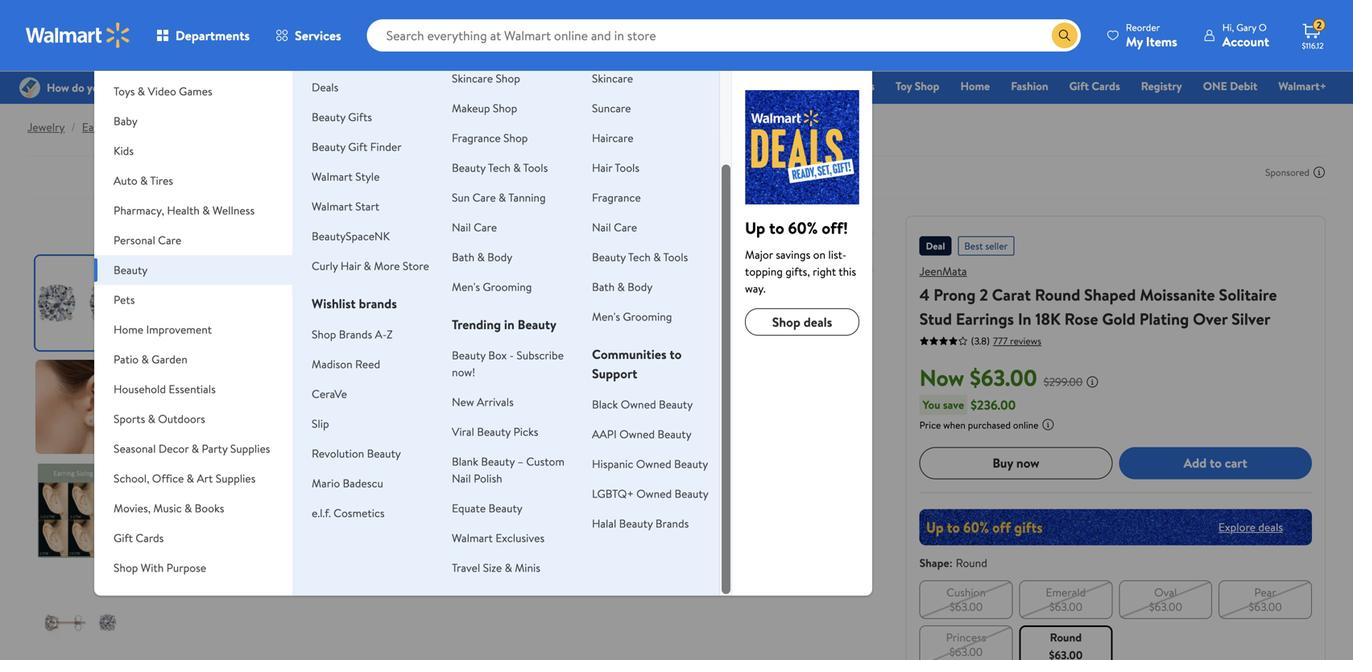 Task type: locate. For each thing, give the bounding box(es) containing it.
beauty up polish
[[481, 454, 515, 470]]

deals up makeup shop
[[478, 78, 505, 94]]

shop left deals
[[772, 313, 801, 331]]

1 horizontal spatial essentials
[[578, 78, 626, 94]]

in
[[1018, 308, 1032, 330]]

price when purchased online
[[920, 418, 1039, 432]]

0 horizontal spatial cards
[[136, 531, 164, 546]]

0 vertical spatial men's grooming link
[[452, 279, 532, 295]]

1 horizontal spatial deals
[[478, 78, 505, 94]]

1 horizontal spatial men's grooming
[[592, 309, 672, 325]]

gift inside dropdown button
[[114, 531, 133, 546]]

bath & body
[[452, 249, 513, 265], [592, 279, 653, 295]]

toy
[[896, 78, 912, 94]]

in
[[504, 316, 515, 334]]

men's for men's grooming link to the top
[[452, 279, 480, 295]]

skincare up suncare
[[592, 70, 633, 86]]

men's grooming up trending in beauty
[[452, 279, 532, 295]]

stud
[[920, 308, 952, 330]]

deals link up makeup shop
[[471, 77, 512, 95]]

0 horizontal spatial gift
[[114, 531, 133, 546]]

to inside add to cart button
[[1210, 454, 1222, 472]]

nail care
[[452, 220, 497, 235], [592, 220, 637, 235]]

owned for lgbtq+
[[637, 486, 672, 502]]

you
[[923, 397, 941, 413]]

earrings up kids
[[82, 119, 122, 135]]

walmart up walmart start link
[[312, 169, 353, 185]]

0 horizontal spatial home
[[114, 322, 144, 338]]

1 vertical spatial tech
[[628, 249, 651, 265]]

haircare link
[[592, 130, 634, 146]]

walmart for walmart start
[[312, 199, 353, 214]]

badescu
[[343, 476, 383, 491]]

cards left registry link
[[1092, 78, 1120, 94]]

nail for communities
[[592, 220, 611, 235]]

1 skincare from the left
[[452, 70, 493, 86]]

0 horizontal spatial beauty tech & tools
[[452, 160, 548, 176]]

topping
[[745, 264, 783, 280]]

with
[[141, 560, 164, 576]]

gift
[[1070, 78, 1089, 94], [348, 139, 368, 155], [114, 531, 133, 546]]

0 horizontal spatial brands
[[339, 327, 372, 342]]

1 vertical spatial to
[[670, 346, 682, 363]]

skincare
[[452, 70, 493, 86], [592, 70, 633, 86]]

men's up the communities
[[592, 309, 620, 325]]

-
[[510, 348, 514, 363]]

0 vertical spatial men's
[[452, 279, 480, 295]]

2 horizontal spatial tools
[[663, 249, 688, 265]]

2 vertical spatial to
[[1210, 454, 1222, 472]]

0 horizontal spatial men's grooming
[[452, 279, 532, 295]]

walmart style
[[312, 169, 380, 185]]

0 horizontal spatial to
[[670, 346, 682, 363]]

gift cards for gift cards link
[[1070, 78, 1120, 94]]

hi, gary o account
[[1223, 21, 1270, 50]]

hispanic owned beauty
[[592, 456, 708, 472]]

bath up the communities
[[592, 279, 615, 295]]

1 horizontal spatial bath
[[592, 279, 615, 295]]

supplies right art
[[216, 471, 256, 487]]

1 vertical spatial hair
[[341, 258, 361, 274]]

walmart+ link
[[1272, 77, 1334, 95]]

0 horizontal spatial bath & body
[[452, 249, 513, 265]]

now!
[[452, 365, 476, 380]]

0 vertical spatial walmart
[[312, 169, 353, 185]]

supplies inside dropdown button
[[230, 441, 270, 457]]

0 vertical spatial fragrance
[[452, 130, 501, 146]]

owned down the black owned beauty
[[620, 427, 655, 442]]

1 nail care from the left
[[452, 220, 497, 235]]

personal
[[114, 232, 155, 248]]

1 vertical spatial earrings
[[956, 308, 1014, 330]]

walmart exclusives
[[452, 531, 545, 546]]

bath & body down sun care & tanning link
[[452, 249, 513, 265]]

body for bottommost bath & body link
[[628, 279, 653, 295]]

0 horizontal spatial men's
[[452, 279, 480, 295]]

1 horizontal spatial bath & body
[[592, 279, 653, 295]]

gift cards inside gift cards dropdown button
[[114, 531, 164, 546]]

bath & body up the communities
[[592, 279, 653, 295]]

games
[[179, 83, 212, 99]]

tires
[[150, 173, 173, 189]]

deals up beauty gifts
[[312, 79, 339, 95]]

1 vertical spatial supplies
[[216, 471, 256, 487]]

care right sun
[[473, 190, 496, 205]]

care for 'nail care' link associated with trending
[[474, 220, 497, 235]]

shop inside dropdown button
[[114, 560, 138, 576]]

black owned beauty
[[592, 397, 693, 413]]

1 horizontal spatial brands
[[656, 516, 689, 532]]

up to 60% off! major savings on list- topping gifts, right this way.
[[745, 217, 856, 296]]

1 horizontal spatial cards
[[1092, 78, 1120, 94]]

home inside dropdown button
[[114, 322, 144, 338]]

nail care link down sun
[[452, 220, 497, 235]]

walmart down equate
[[452, 531, 493, 546]]

essentials down patio & garden dropdown button
[[169, 381, 216, 397]]

to right the communities
[[670, 346, 682, 363]]

2 skincare from the left
[[592, 70, 633, 86]]

1 vertical spatial home
[[114, 322, 144, 338]]

$63.00 inside princess $63.00
[[950, 644, 983, 660]]

oval
[[1155, 585, 1177, 600]]

fragrance shop
[[452, 130, 528, 146]]

1 horizontal spatial /
[[128, 119, 133, 135]]

0 vertical spatial supplies
[[230, 441, 270, 457]]

trending in beauty
[[452, 316, 557, 334]]

to inside communities to support
[[670, 346, 682, 363]]

nail care link down fragrance link
[[592, 220, 637, 235]]

0 vertical spatial tech
[[488, 160, 511, 176]]

tanning
[[509, 190, 546, 205]]

nail care down fragrance link
[[592, 220, 637, 235]]

subscribe
[[517, 348, 564, 363]]

shop brands a-z link
[[312, 327, 393, 342]]

nail down blank
[[452, 471, 471, 487]]

1 horizontal spatial bath & body link
[[592, 279, 653, 295]]

home, furniture & appliances button
[[94, 47, 292, 77]]

0 vertical spatial cards
[[1092, 78, 1120, 94]]

0 vertical spatial hair
[[592, 160, 613, 176]]

men's
[[452, 279, 480, 295], [592, 309, 620, 325]]

fragrance down makeup
[[452, 130, 501, 146]]

shop up makeup shop
[[496, 70, 520, 86]]

care down sun care & tanning link
[[474, 220, 497, 235]]

hi,
[[1223, 21, 1235, 34]]

sun care & tanning
[[452, 190, 546, 205]]

toy shop link
[[889, 77, 947, 95]]

men's grooming link up the communities
[[592, 309, 672, 325]]

mario
[[312, 476, 340, 491]]

bath & body link down sun care & tanning link
[[452, 249, 513, 265]]

0 horizontal spatial bath & body link
[[452, 249, 513, 265]]

1 horizontal spatial home
[[961, 78, 990, 94]]

1 vertical spatial men's grooming
[[592, 309, 672, 325]]

bath right store
[[452, 249, 475, 265]]

gift cards down search icon
[[1070, 78, 1120, 94]]

beautyspacenk link
[[312, 228, 390, 244]]

savings
[[776, 247, 811, 263]]

beauty tech & tools link up sun care & tanning
[[452, 160, 548, 176]]

0 horizontal spatial men's grooming link
[[452, 279, 532, 295]]

nail care down sun
[[452, 220, 497, 235]]

home, furniture & appliances
[[114, 54, 260, 69]]

2 nail care from the left
[[592, 220, 637, 235]]

0 horizontal spatial gift cards
[[114, 531, 164, 546]]

0 horizontal spatial beauty tech & tools link
[[452, 160, 548, 176]]

2 / from the left
[[128, 119, 133, 135]]

grocery & essentials link
[[518, 77, 633, 95]]

$299.00
[[1044, 374, 1083, 390]]

beauty up badescu
[[367, 446, 401, 462]]

men's grooming link up trending in beauty
[[452, 279, 532, 295]]

0 vertical spatial bath & body
[[452, 249, 513, 265]]

legal information image
[[1042, 418, 1055, 431]]

beauty up now!
[[452, 348, 486, 363]]

bath for bottommost bath & body link
[[592, 279, 615, 295]]

1 horizontal spatial body
[[628, 279, 653, 295]]

men's grooming for the right men's grooming link
[[592, 309, 672, 325]]

body for the top bath & body link
[[488, 249, 513, 265]]

household essentials button
[[94, 375, 292, 404]]

beauty tech & tools link down fragrance link
[[592, 249, 688, 265]]

kids button
[[94, 136, 292, 166]]

supplies inside 'dropdown button'
[[216, 471, 256, 487]]

skincare up makeup
[[452, 70, 493, 86]]

essentials up suncare
[[578, 78, 626, 94]]

cards inside dropdown button
[[136, 531, 164, 546]]

gift cards inside gift cards link
[[1070, 78, 1120, 94]]

owned up lgbtq+ owned beauty link
[[636, 456, 672, 472]]

0 horizontal spatial 2
[[980, 284, 988, 306]]

buy now
[[993, 454, 1040, 472]]

owned down hispanic owned beauty on the bottom
[[637, 486, 672, 502]]

off!
[[822, 217, 848, 239]]

video
[[148, 83, 176, 99]]

office
[[152, 471, 184, 487]]

4 prong 2 carat round shaped moissanite solitaire stud earrings in 18k rose gold plating over silver - image 4 of 5 image
[[35, 568, 130, 661]]

0 vertical spatial beauty tech & tools
[[452, 160, 548, 176]]

1 horizontal spatial deals link
[[471, 77, 512, 95]]

grooming up in
[[483, 279, 532, 295]]

0 vertical spatial body
[[488, 249, 513, 265]]

care down health
[[158, 232, 181, 248]]

walmart down walmart style link
[[312, 199, 353, 214]]

men's up trending
[[452, 279, 480, 295]]

curly
[[312, 258, 338, 274]]

1 horizontal spatial to
[[769, 217, 785, 239]]

nail down sun
[[452, 220, 471, 235]]

walmart for walmart style
[[312, 169, 353, 185]]

1 horizontal spatial men's
[[592, 309, 620, 325]]

1 vertical spatial gift
[[348, 139, 368, 155]]

deals link for grocery & essentials
[[471, 77, 512, 95]]

0 vertical spatial gift
[[1070, 78, 1089, 94]]

0 horizontal spatial nail care link
[[452, 220, 497, 235]]

jewelry link
[[27, 119, 65, 135]]

0 vertical spatial bath & body link
[[452, 249, 513, 265]]

owned up aapi owned beauty
[[621, 397, 656, 413]]

more
[[374, 258, 400, 274]]

christmas shop link
[[715, 77, 807, 95]]

gift left finder
[[348, 139, 368, 155]]

shop right 'christmas'
[[775, 78, 799, 94]]

round down emerald $63.00
[[1050, 630, 1082, 646]]

shop left "with"
[[114, 560, 138, 576]]

gift cards button
[[94, 524, 292, 554]]

walmart image
[[26, 23, 131, 48]]

round inside jeenmata 4 prong 2 carat round shaped moissanite solitaire stud earrings in 18k rose gold plating over silver
[[1035, 284, 1081, 306]]

2 vertical spatial walmart
[[452, 531, 493, 546]]

shop inside "link"
[[772, 313, 801, 331]]

style
[[355, 169, 380, 185]]

bath & body link up the communities
[[592, 279, 653, 295]]

0 horizontal spatial skincare
[[452, 70, 493, 86]]

2 horizontal spatial to
[[1210, 454, 1222, 472]]

tech down fragrance link
[[628, 249, 651, 265]]

home up patio
[[114, 322, 144, 338]]

gift right fashion
[[1070, 78, 1089, 94]]

fragrance down hair tools link
[[592, 190, 641, 205]]

beauty tech & tools up sun care & tanning
[[452, 160, 548, 176]]

round up the 18k
[[1035, 284, 1081, 306]]

0 horizontal spatial bath
[[452, 249, 475, 265]]

supplies right party
[[230, 441, 270, 457]]

0 vertical spatial gift cards
[[1070, 78, 1120, 94]]

wellness
[[213, 203, 255, 218]]

0 vertical spatial to
[[769, 217, 785, 239]]

purpose
[[166, 560, 206, 576]]

hair down haircare link
[[592, 160, 613, 176]]

garden
[[152, 352, 188, 367]]

1 vertical spatial brands
[[656, 516, 689, 532]]

body down sun care & tanning link
[[488, 249, 513, 265]]

cerave
[[312, 386, 347, 402]]

$63.00 inside emerald $63.00
[[1050, 599, 1083, 615]]

beauty up sun
[[452, 160, 486, 176]]

1 horizontal spatial nail care
[[592, 220, 637, 235]]

0 vertical spatial essentials
[[578, 78, 626, 94]]

men's grooming for men's grooming link to the top
[[452, 279, 532, 295]]

0 horizontal spatial hair
[[341, 258, 361, 274]]

pets button
[[94, 285, 292, 315]]

gift cards for gift cards dropdown button
[[114, 531, 164, 546]]

1 vertical spatial bath
[[592, 279, 615, 295]]

1 horizontal spatial beauty tech & tools link
[[592, 249, 688, 265]]

1 vertical spatial beauty tech & tools
[[592, 249, 688, 265]]

deals link up beauty gifts
[[312, 79, 339, 95]]

2 vertical spatial round
[[1050, 630, 1082, 646]]

to for add
[[1210, 454, 1222, 472]]

princess $63.00
[[946, 630, 987, 660]]

shop up madison
[[312, 327, 336, 342]]

1 vertical spatial men's grooming link
[[592, 309, 672, 325]]

services button
[[263, 16, 354, 55]]

learn more about strikethrough prices image
[[1086, 376, 1099, 389]]

to left cart
[[1210, 454, 1222, 472]]

to for communities
[[670, 346, 682, 363]]

0 horizontal spatial essentials
[[169, 381, 216, 397]]

hair right curly at the left top
[[341, 258, 361, 274]]

care inside dropdown button
[[158, 232, 181, 248]]

major
[[745, 247, 773, 263]]

1 horizontal spatial tools
[[615, 160, 640, 176]]

beauty tech & tools for the beauty tech & tools link to the top
[[452, 160, 548, 176]]

buy
[[993, 454, 1014, 472]]

walmart+
[[1279, 78, 1327, 94]]

toys & video games
[[114, 83, 212, 99]]

gift for gift cards dropdown button
[[114, 531, 133, 546]]

$63.00 for pear $63.00
[[1249, 599, 1282, 615]]

wishlist
[[312, 295, 356, 313]]

1 vertical spatial round
[[956, 555, 988, 571]]

gift down movies,
[[114, 531, 133, 546]]

body up the communities
[[628, 279, 653, 295]]

1 horizontal spatial earrings
[[956, 308, 1014, 330]]

hispanic owned beauty link
[[592, 456, 708, 472]]

save
[[943, 397, 964, 413]]

1 horizontal spatial nail care link
[[592, 220, 637, 235]]

shaped
[[1085, 284, 1136, 306]]

nail down fragrance link
[[592, 220, 611, 235]]

2 vertical spatial gift
[[114, 531, 133, 546]]

/ up kids
[[128, 119, 133, 135]]

beauty up walmart exclusives link at the left bottom of page
[[489, 501, 523, 516]]

4 prong 2 carat round shaped moissanite solitaire stud earrings in 18k rose gold plating over silver - image 2 of 5 image
[[35, 360, 130, 454]]

equate beauty link
[[452, 501, 523, 516]]

beauty up aapi owned beauty
[[659, 397, 693, 413]]

e.l.f.
[[312, 506, 331, 521]]

add to cart button
[[1119, 447, 1312, 480]]

earrings up (3.8)
[[956, 308, 1014, 330]]

2 left "carat"
[[980, 284, 988, 306]]

0 vertical spatial brands
[[339, 327, 372, 342]]

$63.00 for emerald $63.00
[[1050, 599, 1083, 615]]

men's grooming up the communities
[[592, 309, 672, 325]]

body
[[488, 249, 513, 265], [628, 279, 653, 295]]

auto & tires button
[[94, 166, 292, 196]]

nail care for trending
[[452, 220, 497, 235]]

1 vertical spatial cards
[[136, 531, 164, 546]]

1 vertical spatial 2
[[980, 284, 988, 306]]

0 horizontal spatial /
[[71, 119, 76, 135]]

to inside up to 60% off! major savings on list- topping gifts, right this way.
[[769, 217, 785, 239]]

/ right jewelry link
[[71, 119, 76, 135]]

grooming up the communities
[[623, 309, 672, 325]]

1 nail care link from the left
[[452, 220, 497, 235]]

home left fashion link
[[961, 78, 990, 94]]

men's for the right men's grooming link
[[592, 309, 620, 325]]

1 vertical spatial bath & body link
[[592, 279, 653, 295]]

2 up '$116.12'
[[1317, 18, 1322, 32]]

0 vertical spatial home
[[961, 78, 990, 94]]

to for up
[[769, 217, 785, 239]]

aapi
[[592, 427, 617, 442]]

2 horizontal spatial gift
[[1070, 78, 1089, 94]]

care
[[473, 190, 496, 205], [474, 220, 497, 235], [614, 220, 637, 235], [158, 232, 181, 248]]

cards up "with"
[[136, 531, 164, 546]]

0 horizontal spatial nail care
[[452, 220, 497, 235]]

essentials inside dropdown button
[[169, 381, 216, 397]]

lgbtq+
[[592, 486, 634, 502]]

gift cards down movies,
[[114, 531, 164, 546]]

patio & garden
[[114, 352, 188, 367]]

1 horizontal spatial fragrance
[[592, 190, 641, 205]]

departments button
[[143, 16, 263, 55]]

round right the :
[[956, 555, 988, 571]]

tech up sun care & tanning
[[488, 160, 511, 176]]

to
[[769, 217, 785, 239], [670, 346, 682, 363], [1210, 454, 1222, 472]]

earrings inside jeenmata 4 prong 2 carat round shaped moissanite solitaire stud earrings in 18k rose gold plating over silver
[[956, 308, 1014, 330]]

2 nail care link from the left
[[592, 220, 637, 235]]

beauty left gifts
[[312, 109, 346, 125]]

1 vertical spatial body
[[628, 279, 653, 295]]

beauty down personal
[[114, 262, 148, 278]]

1 horizontal spatial gift cards
[[1070, 78, 1120, 94]]

1 vertical spatial men's
[[592, 309, 620, 325]]

0 horizontal spatial deals
[[312, 79, 339, 95]]

shop brands a-z
[[312, 327, 393, 342]]

0 horizontal spatial deals link
[[312, 79, 339, 95]]

madison reed
[[312, 357, 380, 372]]

0 vertical spatial men's grooming
[[452, 279, 532, 295]]

way.
[[745, 281, 766, 296]]

to right up
[[769, 217, 785, 239]]

care down fragrance link
[[614, 220, 637, 235]]

seller
[[986, 239, 1008, 253]]

brands left a-
[[339, 327, 372, 342]]

beauty tech & tools down fragrance link
[[592, 249, 688, 265]]

$63.00 inside the cushion $63.00
[[950, 599, 983, 615]]

appliances
[[207, 54, 260, 69]]



Task type: vqa. For each thing, say whether or not it's contained in the screenshot.
Support a local cause or find a nonprofit organization
no



Task type: describe. For each thing, give the bounding box(es) containing it.
$63.00 for now $63.00
[[970, 362, 1037, 394]]

communities
[[592, 346, 667, 363]]

support
[[592, 365, 638, 383]]

brands
[[359, 295, 397, 313]]

search icon image
[[1059, 29, 1071, 42]]

0 vertical spatial beauty tech & tools link
[[452, 160, 548, 176]]

personal care button
[[94, 226, 292, 255]]

school, office & art supplies button
[[94, 464, 292, 494]]

4 prong 2 carat round shaped moissanite solitaire stud earrings in 18k rose gold plating over silver - image 3 of 5 image
[[35, 464, 130, 558]]

beauty up lgbtq+ owned beauty link
[[674, 456, 708, 472]]

beauty down arrivals
[[477, 424, 511, 440]]

nail inside blank beauty – custom nail polish
[[452, 471, 471, 487]]

jeenmata
[[920, 263, 967, 279]]

$63.00 for oval $63.00
[[1149, 599, 1183, 615]]

nail care for communities
[[592, 220, 637, 235]]

gary
[[1237, 21, 1257, 34]]

up to sixty percent off deals. shop now. image
[[920, 509, 1312, 546]]

1 horizontal spatial hair
[[592, 160, 613, 176]]

0 vertical spatial earrings
[[82, 119, 122, 135]]

cerave link
[[312, 386, 347, 402]]

art
[[197, 471, 213, 487]]

silver
[[1232, 308, 1271, 330]]

beauty down hispanic owned beauty on the bottom
[[675, 486, 709, 502]]

hispanic
[[592, 456, 634, 472]]

fragrance for fragrance link
[[592, 190, 641, 205]]

online
[[1013, 418, 1039, 432]]

Walmart Site-Wide search field
[[367, 19, 1081, 52]]

reorder
[[1126, 21, 1160, 34]]

viral
[[452, 424, 474, 440]]

beauty right in
[[518, 316, 557, 334]]

revolution beauty
[[312, 446, 401, 462]]

care for sun care & tanning link
[[473, 190, 496, 205]]

zoom image modal image
[[848, 259, 867, 279]]

gift for gift cards link
[[1070, 78, 1089, 94]]

beauty down beauty gifts
[[312, 139, 346, 155]]

custom
[[526, 454, 565, 470]]

new arrivals
[[452, 394, 514, 410]]

4
[[920, 284, 930, 306]]

shop with purpose button
[[94, 554, 292, 583]]

0 horizontal spatial tools
[[523, 160, 548, 176]]

1 vertical spatial beauty tech & tools link
[[592, 249, 688, 265]]

ad disclaimer and feedback image
[[1313, 166, 1326, 179]]

Search search field
[[367, 19, 1081, 52]]

electronics link
[[813, 77, 882, 95]]

pear $63.00
[[1249, 585, 1282, 615]]

shop with purpose
[[114, 560, 206, 576]]

decor
[[159, 441, 189, 457]]

sun
[[452, 190, 470, 205]]

aapi owned beauty link
[[592, 427, 692, 442]]

round inside button
[[1050, 630, 1082, 646]]

suncare
[[592, 100, 631, 116]]

$63.00 for cushion $63.00
[[950, 599, 983, 615]]

owned for hispanic
[[636, 456, 672, 472]]

shop up fragrance shop
[[493, 100, 517, 116]]

beauty image
[[745, 90, 860, 205]]

18k
[[1036, 308, 1061, 330]]

walmart for walmart exclusives
[[452, 531, 493, 546]]

auto & tires
[[114, 173, 173, 189]]

care for personal care dropdown button
[[158, 232, 181, 248]]

0 vertical spatial grooming
[[483, 279, 532, 295]]

supplies for seasonal decor & party supplies
[[230, 441, 270, 457]]

sports
[[114, 411, 145, 427]]

1 vertical spatial bath & body
[[592, 279, 653, 295]]

skincare for skincare link
[[592, 70, 633, 86]]

travel size & minis link
[[452, 560, 541, 576]]

grocery
[[526, 78, 565, 94]]

0 vertical spatial 2
[[1317, 18, 1322, 32]]

home for home improvement
[[114, 322, 144, 338]]

suncare link
[[592, 100, 631, 116]]

up
[[745, 217, 766, 239]]

grocery & essentials
[[526, 78, 626, 94]]

beauty inside beauty box - subscribe now!
[[452, 348, 486, 363]]

sponsored
[[1266, 166, 1310, 179]]

shop down makeup shop link
[[504, 130, 528, 146]]

baby
[[114, 113, 138, 129]]

list-
[[829, 247, 847, 263]]

shop right toy
[[915, 78, 940, 94]]

home for home
[[961, 78, 990, 94]]

1 horizontal spatial tech
[[628, 249, 651, 265]]

deals for grocery & essentials
[[478, 78, 505, 94]]

nail for trending
[[452, 220, 471, 235]]

shape list
[[917, 577, 1316, 661]]

mario badescu
[[312, 476, 383, 491]]

2 inside jeenmata 4 prong 2 carat round shaped moissanite solitaire stud earrings in 18k rose gold plating over silver
[[980, 284, 988, 306]]

equate beauty
[[452, 501, 523, 516]]

:
[[950, 555, 953, 571]]

household
[[114, 381, 166, 397]]

care for 'nail care' link associated with communities
[[614, 220, 637, 235]]

travel
[[452, 560, 480, 576]]

$63.00 for princess $63.00
[[950, 644, 983, 660]]

madison reed link
[[312, 357, 380, 372]]

christmas
[[722, 78, 772, 94]]

pear
[[1255, 585, 1277, 600]]

you save $236.00
[[923, 396, 1016, 414]]

beauty inside blank beauty – custom nail polish
[[481, 454, 515, 470]]

60%
[[788, 217, 818, 239]]

moissanite
[[1140, 284, 1215, 306]]

school,
[[114, 471, 149, 487]]

jewelry / earrings /
[[27, 119, 133, 135]]

4 prong 2 carat round shaped moissanite solitaire stud earrings in 18k rose gold plating over silver - image 1 of 5 image
[[35, 256, 130, 350]]

picks
[[514, 424, 539, 440]]

one debit
[[1203, 78, 1258, 94]]

viral beauty picks link
[[452, 424, 539, 440]]

supplies for school, office & art supplies
[[216, 471, 256, 487]]

$236.00
[[971, 396, 1016, 414]]

skincare for skincare shop
[[452, 70, 493, 86]]

owned for black
[[621, 397, 656, 413]]

viral beauty picks
[[452, 424, 539, 440]]

rose
[[1065, 308, 1099, 330]]

1 / from the left
[[71, 119, 76, 135]]

party
[[202, 441, 228, 457]]

now
[[920, 362, 965, 394]]

beauty down fragrance link
[[592, 249, 626, 265]]

777 reviews link
[[990, 334, 1042, 348]]

cosmetics
[[334, 506, 385, 521]]

kids
[[114, 143, 134, 159]]

cards for gift cards dropdown button
[[136, 531, 164, 546]]

lgbtq+ owned beauty link
[[592, 486, 709, 502]]

1 horizontal spatial grooming
[[623, 309, 672, 325]]

nail care link for trending
[[452, 220, 497, 235]]

1 horizontal spatial men's grooming link
[[592, 309, 672, 325]]

store
[[403, 258, 429, 274]]

baby button
[[94, 106, 292, 136]]

patio
[[114, 352, 139, 367]]

& inside 'dropdown button'
[[187, 471, 194, 487]]

fragrance for fragrance shop
[[452, 130, 501, 146]]

black owned beauty link
[[592, 397, 693, 413]]

deals for beauty gifts
[[312, 79, 339, 95]]

beauty box - subscribe now! link
[[452, 348, 564, 380]]

cards for gift cards link
[[1092, 78, 1120, 94]]

bath for the top bath & body link
[[452, 249, 475, 265]]

books
[[195, 501, 224, 516]]

walmart start link
[[312, 199, 380, 214]]

beauty up hispanic owned beauty on the bottom
[[658, 427, 692, 442]]

patio & garden button
[[94, 345, 292, 375]]

account
[[1223, 33, 1270, 50]]

(3.8)
[[971, 334, 990, 348]]

0 horizontal spatial tech
[[488, 160, 511, 176]]

communities to support
[[592, 346, 682, 383]]

add to cart
[[1184, 454, 1248, 472]]

1 horizontal spatial gift
[[348, 139, 368, 155]]

curly hair & more store
[[312, 258, 429, 274]]

owned for aapi
[[620, 427, 655, 442]]

toy shop
[[896, 78, 940, 94]]

nail care link for communities
[[592, 220, 637, 235]]

deals link for beauty gifts
[[312, 79, 339, 95]]

reorder my items
[[1126, 21, 1178, 50]]

beauty tech & tools for bottommost the beauty tech & tools link
[[592, 249, 688, 265]]

beauty inside dropdown button
[[114, 262, 148, 278]]

beauty right halal
[[619, 516, 653, 532]]

revolution beauty link
[[312, 446, 401, 462]]

new
[[452, 394, 474, 410]]

princess
[[946, 630, 987, 646]]

household essentials
[[114, 381, 216, 397]]



